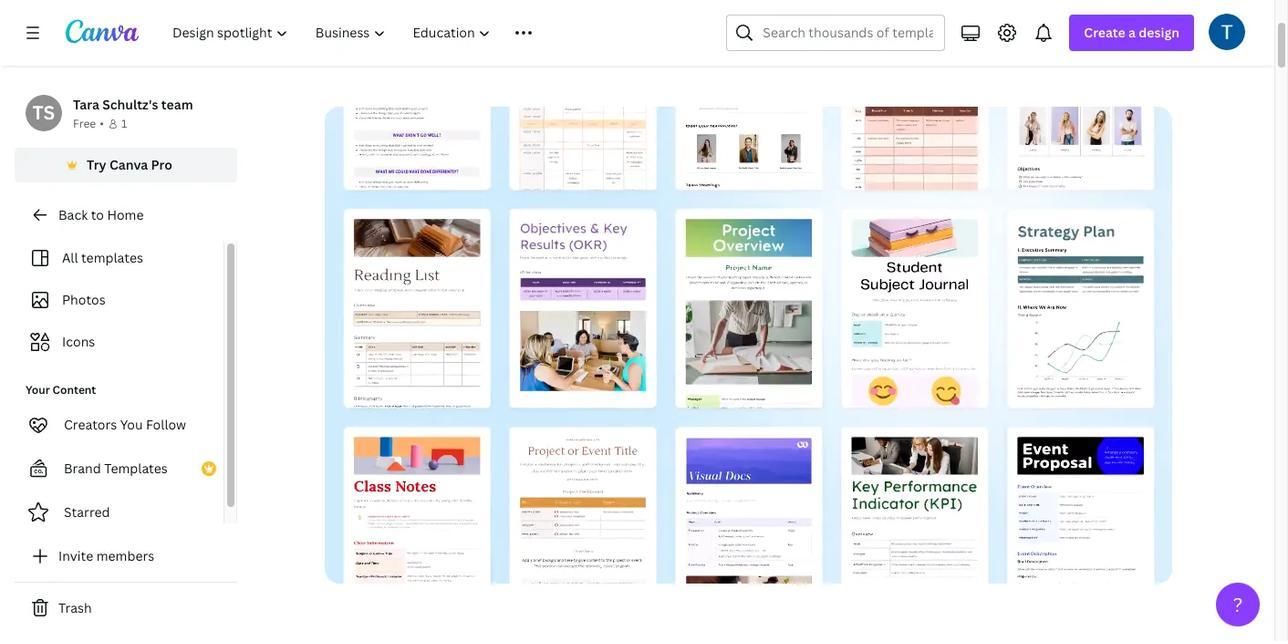 Task type: locate. For each thing, give the bounding box(es) containing it.
None search field
[[727, 15, 946, 51]]

tara schultz image
[[1209, 14, 1246, 50]]

content
[[53, 382, 96, 398]]

photos
[[62, 291, 106, 308]]

pro
[[151, 156, 172, 173]]

a left doc
[[750, 36, 757, 53]]

create for create a doc
[[705, 36, 747, 53]]

all templates
[[62, 249, 143, 266]]

you
[[120, 416, 143, 433]]

back to home
[[58, 206, 144, 224]]

create
[[1084, 24, 1126, 41], [705, 36, 747, 53]]

create left design
[[1084, 24, 1126, 41]]

trash link
[[15, 590, 237, 627]]

try
[[87, 156, 106, 173]]

1 horizontal spatial create
[[1084, 24, 1126, 41]]

back to home link
[[15, 197, 237, 234]]

follow
[[146, 416, 186, 433]]

starred
[[64, 504, 110, 521]]

tara schultz's team
[[73, 96, 193, 113]]

create a design
[[1084, 24, 1180, 41]]

a for design
[[1129, 24, 1136, 41]]

a inside dropdown button
[[1129, 24, 1136, 41]]

top level navigation element
[[161, 15, 683, 51], [161, 15, 683, 51]]

0 horizontal spatial create
[[705, 36, 747, 53]]

team
[[161, 96, 193, 113]]

brand templates link
[[15, 451, 224, 487]]

trash
[[58, 600, 92, 617]]

create left doc
[[705, 36, 747, 53]]

0 horizontal spatial a
[[750, 36, 757, 53]]

create inside dropdown button
[[1084, 24, 1126, 41]]

photos link
[[26, 283, 213, 318]]

a left design
[[1129, 24, 1136, 41]]

? button
[[1216, 583, 1260, 627]]

a
[[1129, 24, 1136, 41], [750, 36, 757, 53]]

1 horizontal spatial a
[[1129, 24, 1136, 41]]

canva
[[109, 156, 148, 173]]

all templates link
[[26, 241, 213, 276]]

?
[[1233, 592, 1243, 618]]

templates
[[104, 460, 168, 477]]

all
[[62, 249, 78, 266]]

doc
[[760, 36, 785, 53]]

create a doc
[[705, 36, 785, 53]]

•
[[100, 116, 104, 131]]

Search search field
[[763, 16, 934, 50]]



Task type: describe. For each thing, give the bounding box(es) containing it.
tara schultz's team element
[[26, 95, 62, 131]]

invite
[[58, 548, 93, 565]]

create for create a design
[[1084, 24, 1126, 41]]

free •
[[73, 116, 104, 131]]

invite members button
[[15, 538, 237, 575]]

creators
[[64, 416, 117, 433]]

tara
[[73, 96, 99, 113]]

try canva pro button
[[15, 148, 237, 183]]

creators you follow link
[[15, 407, 224, 443]]

templates
[[81, 249, 143, 266]]

members
[[96, 548, 154, 565]]

tara schultz's team image
[[26, 95, 62, 131]]

1
[[121, 116, 127, 131]]

design
[[1139, 24, 1180, 41]]

starred link
[[15, 495, 224, 531]]

free
[[73, 116, 96, 131]]

create a doc link
[[691, 26, 799, 63]]

home
[[107, 206, 144, 224]]

your content
[[26, 382, 96, 398]]

schultz's
[[102, 96, 158, 113]]

create a design button
[[1070, 15, 1195, 51]]

creators you follow
[[64, 416, 186, 433]]

a for doc
[[750, 36, 757, 53]]

icons link
[[26, 325, 213, 360]]

to
[[91, 206, 104, 224]]

try canva pro
[[87, 156, 172, 173]]

invite members
[[58, 548, 154, 565]]

back
[[58, 206, 88, 224]]

brand templates
[[64, 460, 168, 477]]

icons
[[62, 333, 95, 350]]

your
[[26, 382, 50, 398]]

brand
[[64, 460, 101, 477]]



Task type: vqa. For each thing, say whether or not it's contained in the screenshot.
"a"
yes



